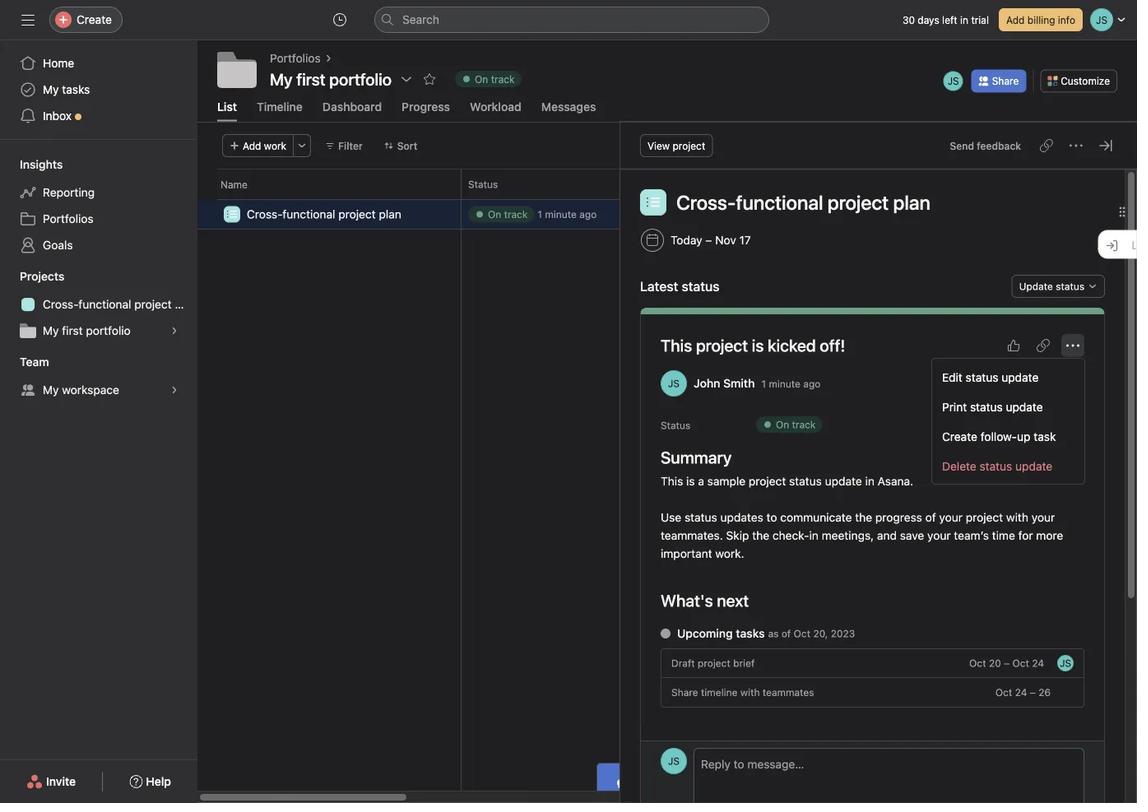 Task type: vqa. For each thing, say whether or not it's contained in the screenshot.
text field
no



Task type: describe. For each thing, give the bounding box(es) containing it.
26
[[1039, 687, 1051, 698]]

team's
[[954, 529, 989, 542]]

list image inside cross-functional project plan 'cell'
[[227, 209, 237, 219]]

update status
[[1020, 281, 1085, 292]]

cross-functional project plan link inside cross-functional project plan 'cell'
[[247, 205, 402, 223]]

kicked
[[768, 336, 816, 355]]

work.
[[716, 547, 745, 560]]

0 vertical spatial more actions image
[[297, 141, 307, 150]]

status up communicate
[[789, 474, 822, 488]]

on inside main content
[[776, 419, 790, 430]]

track for cell containing on track
[[504, 209, 528, 220]]

create follow-up task link
[[933, 421, 1085, 451]]

add for add work
[[243, 140, 261, 151]]

projects button
[[0, 268, 65, 285]]

a
[[698, 474, 705, 488]]

project inside 'cell'
[[339, 207, 376, 221]]

0 horizontal spatial –
[[706, 233, 712, 247]]

today – nov 17
[[671, 233, 751, 247]]

status for update
[[1056, 281, 1085, 292]]

john smith link
[[694, 376, 755, 390]]

oct left 20
[[970, 658, 987, 669]]

list link
[[217, 100, 237, 121]]

on for on track popup button
[[475, 73, 488, 85]]

sort button
[[377, 134, 425, 157]]

timeline
[[257, 100, 303, 113]]

cross-functional project plan cell
[[198, 199, 462, 231]]

your up team's at right bottom
[[940, 511, 963, 524]]

sample
[[708, 474, 746, 488]]

off!
[[820, 336, 846, 355]]

send
[[950, 140, 975, 151]]

on for cell containing on track
[[488, 209, 502, 220]]

john smith 1 minute ago
[[694, 376, 821, 390]]

cross-functional project plan button
[[640, 189, 1106, 216]]

js inside button
[[668, 756, 680, 767]]

my for my first portfolio
[[270, 69, 293, 88]]

on track for on track popup button
[[475, 73, 515, 85]]

billing
[[1028, 14, 1056, 26]]

17
[[740, 233, 751, 247]]

oct inside upcoming tasks as of oct 20, 2023
[[794, 628, 811, 639]]

upcoming tasks
[[677, 627, 765, 640]]

of inside the use status updates to communicate the progress of your project with your teammates. skip the check-in meetings, and save your team's time for more important work.
[[926, 511, 936, 524]]

progress link
[[402, 100, 450, 121]]

more
[[1037, 529, 1064, 542]]

functional inside button
[[736, 191, 824, 214]]

1 horizontal spatial portfolios link
[[270, 49, 321, 68]]

view project
[[648, 140, 706, 151]]

view
[[648, 140, 670, 151]]

0 vertical spatial portfolios
[[270, 51, 321, 65]]

with inside the use status updates to communicate the progress of your project with your teammates. skip the check-in meetings, and save your team's time for more important work.
[[1007, 511, 1029, 524]]

draft
[[672, 658, 695, 669]]

see details, my workspace image
[[170, 385, 179, 395]]

delete
[[943, 459, 977, 473]]

add billing info button
[[999, 8, 1083, 31]]

cell inside cross-functional project plan row
[[461, 199, 626, 230]]

feedback
[[977, 140, 1022, 151]]

goals link
[[10, 232, 188, 258]]

create for create
[[77, 13, 112, 26]]

teams element
[[0, 347, 198, 407]]

customize button
[[1041, 69, 1118, 93]]

asana.
[[878, 474, 914, 488]]

cross-functional project plan for the left the cross-functional project plan link
[[43, 298, 197, 311]]

left
[[943, 14, 958, 26]]

messages
[[541, 100, 596, 113]]

create button
[[49, 7, 123, 33]]

list image inside cross-functional project plan button
[[647, 196, 660, 209]]

1 minute ago
[[538, 209, 597, 220]]

track inside "cross-functional project plan" main content
[[792, 419, 816, 430]]

plan inside projects element
[[175, 298, 197, 311]]

updates
[[721, 511, 764, 524]]

progress
[[402, 100, 450, 113]]

create for create follow-up task
[[943, 430, 978, 443]]

– for oct 24
[[1030, 687, 1036, 698]]

project inside the use status updates to communicate the progress of your project with your teammates. skip the check-in meetings, and save your team's time for more important work.
[[966, 511, 1004, 524]]

reporting
[[43, 186, 95, 199]]

oct 20 – oct 24
[[970, 658, 1045, 669]]

1 inside cross-functional project plan row
[[538, 209, 542, 220]]

0 horizontal spatial is
[[687, 474, 695, 488]]

this is a sample project status update in asana.
[[661, 474, 914, 488]]

1 vertical spatial the
[[753, 529, 770, 542]]

add work
[[243, 140, 287, 151]]

inbox
[[43, 109, 72, 123]]

update
[[1020, 281, 1054, 292]]

update inside "cross-functional project plan" main content
[[825, 474, 862, 488]]

row containing name
[[198, 169, 1045, 199]]

timeline link
[[257, 100, 303, 121]]

search list box
[[375, 7, 770, 33]]

plan inside 'cell'
[[379, 207, 402, 221]]

meetings,
[[822, 529, 874, 542]]

smith
[[724, 376, 755, 390]]

dashboard link
[[323, 100, 382, 121]]

minute inside the john smith 1 minute ago
[[769, 378, 801, 389]]

– for oct 20
[[1004, 658, 1010, 669]]

add to starred image
[[423, 72, 436, 86]]

0 vertical spatial the
[[855, 511, 873, 524]]

of inside upcoming tasks as of oct 20, 2023
[[782, 628, 791, 639]]

on track button
[[448, 68, 529, 91]]

home
[[43, 56, 74, 70]]

add billing info
[[1007, 14, 1076, 26]]

latest status
[[640, 278, 720, 294]]

functional inside projects element
[[79, 298, 131, 311]]

and
[[877, 529, 897, 542]]

save
[[900, 529, 925, 542]]

js button
[[661, 748, 687, 774]]

my workspace link
[[10, 377, 188, 403]]

my first portfolio
[[43, 324, 131, 338]]

my workspace
[[43, 383, 119, 397]]

oct 24 – 26
[[996, 687, 1051, 698]]

cross-functional project plan dialog
[[621, 122, 1138, 803]]

history image
[[333, 13, 347, 26]]

on track for cell containing on track
[[488, 209, 528, 220]]

send feedback
[[950, 140, 1022, 151]]

30 days left in trial
[[903, 14, 989, 26]]

progress
[[876, 511, 923, 524]]

list
[[217, 100, 237, 113]]

js left share button at top
[[948, 75, 960, 87]]

2 row from the top
[[198, 198, 1045, 200]]

cross- inside button
[[677, 191, 736, 214]]

edit status update
[[943, 370, 1039, 384]]

global element
[[0, 40, 198, 139]]

1 vertical spatial portfolios link
[[10, 206, 188, 232]]

teammates.
[[661, 529, 723, 542]]

copy link image
[[1037, 339, 1050, 352]]

update for delete status update
[[1016, 459, 1053, 473]]

dashboard
[[323, 100, 382, 113]]

upcoming tasks as of oct 20, 2023
[[677, 627, 855, 640]]

js right oct 20 – oct 24
[[1060, 658, 1072, 669]]

my first portfolio link
[[10, 318, 188, 344]]

add for add billing info
[[1007, 14, 1025, 26]]



Task type: locate. For each thing, give the bounding box(es) containing it.
0 vertical spatial minute
[[545, 209, 577, 220]]

projects
[[20, 270, 65, 283]]

my inside the global element
[[43, 83, 59, 96]]

first
[[62, 324, 83, 338]]

cell containing on track
[[461, 199, 626, 230]]

status down workload link
[[468, 178, 498, 190]]

this left a
[[661, 474, 683, 488]]

functional
[[736, 191, 824, 214], [283, 207, 335, 221], [79, 298, 131, 311]]

the
[[855, 511, 873, 524], [753, 529, 770, 542]]

ago inside the john smith 1 minute ago
[[804, 378, 821, 389]]

cross-functional project plan down filter dropdown button
[[247, 207, 402, 221]]

track
[[491, 73, 515, 85], [504, 209, 528, 220], [792, 419, 816, 430]]

status down follow- on the right of the page
[[980, 459, 1013, 473]]

on inside cell
[[488, 209, 502, 220]]

1 horizontal spatial list image
[[647, 196, 660, 209]]

for
[[1019, 529, 1033, 542]]

status right edit
[[966, 370, 999, 384]]

2 horizontal spatial in
[[961, 14, 969, 26]]

row down view
[[198, 169, 1045, 199]]

tasks
[[62, 83, 90, 96]]

plan inside button
[[893, 191, 931, 214]]

1 vertical spatial more actions image
[[1067, 339, 1080, 352]]

0 horizontal spatial functional
[[79, 298, 131, 311]]

summary
[[661, 448, 732, 467]]

follow-
[[981, 430, 1018, 443]]

help button
[[119, 767, 182, 797]]

update inside delete status update link
[[1016, 459, 1053, 473]]

2 vertical spatial on
[[776, 419, 790, 430]]

1 horizontal spatial cross-functional project plan link
[[247, 205, 402, 223]]

0 horizontal spatial cross-functional project plan link
[[10, 291, 197, 318]]

delete status update
[[943, 459, 1053, 473]]

status inside the use status updates to communicate the progress of your project with your teammates. skip the check-in meetings, and save your team's time for more important work.
[[685, 511, 718, 524]]

cross-functional project plan row
[[198, 199, 1045, 231]]

show options image
[[400, 72, 413, 86]]

track inside cell
[[504, 209, 528, 220]]

1 vertical spatial ago
[[804, 378, 821, 389]]

cross-functional project plan inside 'cell'
[[247, 207, 402, 221]]

minute inside cross-functional project plan row
[[545, 209, 577, 220]]

print status update
[[943, 400, 1044, 413]]

1 vertical spatial is
[[687, 474, 695, 488]]

cross- down name
[[247, 207, 283, 221]]

search button
[[375, 7, 770, 33]]

print status update link
[[933, 392, 1085, 421]]

0 horizontal spatial create
[[77, 13, 112, 26]]

to
[[767, 511, 777, 524]]

1 horizontal spatial is
[[752, 336, 764, 355]]

my up timeline
[[270, 69, 293, 88]]

home link
[[10, 50, 188, 77]]

share inside button
[[993, 75, 1019, 87]]

my tasks
[[43, 83, 90, 96]]

share inside "cross-functional project plan" main content
[[672, 687, 698, 698]]

this
[[661, 336, 692, 355], [661, 474, 683, 488]]

cross-functional project plan link up the portfolio
[[10, 291, 197, 318]]

20
[[989, 658, 1002, 669]]

cross-functional project plan up 17
[[677, 191, 931, 214]]

2 horizontal spatial –
[[1030, 687, 1036, 698]]

in left asana.
[[866, 474, 875, 488]]

cross- inside projects element
[[43, 298, 79, 311]]

0 vertical spatial list image
[[647, 196, 660, 209]]

0 vertical spatial –
[[706, 233, 712, 247]]

functional down work
[[283, 207, 335, 221]]

24 left 26
[[1015, 687, 1028, 698]]

cross-functional project plan inside projects element
[[43, 298, 197, 311]]

1 horizontal spatial status
[[661, 420, 691, 431]]

js up new message
[[668, 756, 680, 767]]

task
[[1034, 430, 1057, 443]]

invite button
[[16, 767, 87, 797]]

more actions image right copy link image
[[1067, 339, 1080, 352]]

on down the john smith 1 minute ago
[[776, 419, 790, 430]]

1 vertical spatial on
[[488, 209, 502, 220]]

in right left
[[961, 14, 969, 26]]

1 horizontal spatial 24
[[1032, 658, 1045, 669]]

of right as
[[782, 628, 791, 639]]

in down communicate
[[810, 529, 819, 542]]

update up communicate
[[825, 474, 862, 488]]

of
[[926, 511, 936, 524], [782, 628, 791, 639]]

oct left 20,
[[794, 628, 811, 639]]

name
[[221, 178, 248, 190]]

1 horizontal spatial 1
[[762, 378, 766, 389]]

0 vertical spatial is
[[752, 336, 764, 355]]

1 vertical spatial cross-functional project plan link
[[10, 291, 197, 318]]

1 horizontal spatial in
[[866, 474, 875, 488]]

2 vertical spatial on track
[[776, 419, 816, 430]]

my first portfolio
[[270, 69, 392, 88]]

inbox link
[[10, 103, 188, 129]]

0 horizontal spatial the
[[753, 529, 770, 542]]

cross-
[[677, 191, 736, 214], [247, 207, 283, 221], [43, 298, 79, 311]]

update up the up
[[1006, 400, 1044, 413]]

portfolios link
[[270, 49, 321, 68], [10, 206, 188, 232]]

update for print status update
[[1006, 400, 1044, 413]]

send feedback button
[[943, 134, 1029, 157]]

this down latest status
[[661, 336, 692, 355]]

0 horizontal spatial minute
[[545, 209, 577, 220]]

status for print
[[971, 400, 1003, 413]]

filter button
[[318, 134, 370, 157]]

edit
[[943, 370, 963, 384]]

your up more
[[1032, 511, 1055, 524]]

oct right 20
[[1013, 658, 1030, 669]]

update up print status update link
[[1002, 370, 1039, 384]]

0 likes. click to like this task image
[[1008, 339, 1021, 352]]

update inside print status update link
[[1006, 400, 1044, 413]]

list image down view
[[647, 196, 660, 209]]

0 vertical spatial this
[[661, 336, 692, 355]]

show dropdown menu image
[[1070, 139, 1083, 152]]

0 horizontal spatial portfolios
[[43, 212, 94, 226]]

0 vertical spatial with
[[1007, 511, 1029, 524]]

1 vertical spatial minute
[[769, 378, 801, 389]]

portfolios up "my first portfolio"
[[270, 51, 321, 65]]

teammates
[[763, 687, 814, 698]]

1 vertical spatial of
[[782, 628, 791, 639]]

status up summary
[[661, 420, 691, 431]]

my for my first portfolio
[[43, 324, 59, 338]]

print
[[943, 400, 967, 413]]

sort
[[397, 140, 418, 151]]

update for edit status update
[[1002, 370, 1039, 384]]

status inside "cross-functional project plan" main content
[[661, 420, 691, 431]]

2 horizontal spatial plan
[[893, 191, 931, 214]]

add inside add work "button"
[[243, 140, 261, 151]]

share down the "draft"
[[672, 687, 698, 698]]

1 horizontal spatial of
[[926, 511, 936, 524]]

your right save
[[928, 529, 951, 542]]

– left 26
[[1030, 687, 1036, 698]]

status for delete
[[980, 459, 1013, 473]]

this for this is a sample project status update in asana.
[[661, 474, 683, 488]]

0 vertical spatial create
[[77, 13, 112, 26]]

share up the feedback
[[993, 75, 1019, 87]]

0 vertical spatial ago
[[580, 209, 597, 220]]

status right update in the right of the page
[[1056, 281, 1085, 292]]

track up this is a sample project status update in asana.
[[792, 419, 816, 430]]

status for edit
[[966, 370, 999, 384]]

0 vertical spatial cross-functional project plan link
[[247, 205, 402, 223]]

cross-functional project plan up the portfolio
[[43, 298, 197, 311]]

more actions image inside "cross-functional project plan" main content
[[1067, 339, 1080, 352]]

1 vertical spatial portfolios
[[43, 212, 94, 226]]

share for share timeline with teammates
[[672, 687, 698, 698]]

cross-functional project plan for cross-functional project plan button
[[677, 191, 931, 214]]

2 horizontal spatial functional
[[736, 191, 824, 214]]

0 horizontal spatial plan
[[175, 298, 197, 311]]

1 horizontal spatial cross-
[[247, 207, 283, 221]]

functional inside 'cell'
[[283, 207, 335, 221]]

edit status update link
[[933, 362, 1085, 392]]

use status updates to communicate the progress of your project with your teammates. skip the check-in meetings, and save your team's time for more important work.
[[661, 511, 1067, 560]]

functional up 17
[[736, 191, 824, 214]]

this for this project is kicked off!
[[661, 336, 692, 355]]

draft project brief
[[672, 658, 755, 669]]

1 vertical spatial this
[[661, 474, 683, 488]]

2023
[[831, 628, 855, 639]]

2 horizontal spatial cross-
[[677, 191, 736, 214]]

on track down the john smith 1 minute ago
[[776, 419, 816, 430]]

share for share
[[993, 75, 1019, 87]]

0 horizontal spatial list image
[[227, 209, 237, 219]]

1 vertical spatial on track
[[488, 209, 528, 220]]

0 horizontal spatial of
[[782, 628, 791, 639]]

2 vertical spatial –
[[1030, 687, 1036, 698]]

1 vertical spatial status
[[661, 420, 691, 431]]

portfolios inside 'insights' "element"
[[43, 212, 94, 226]]

my inside projects element
[[43, 324, 59, 338]]

1 vertical spatial –
[[1004, 658, 1010, 669]]

portfolios link up "my first portfolio"
[[270, 49, 321, 68]]

0 vertical spatial portfolios link
[[270, 49, 321, 68]]

days
[[918, 14, 940, 26]]

js left john
[[668, 378, 680, 389]]

customize
[[1061, 75, 1110, 87]]

0 vertical spatial in
[[961, 14, 969, 26]]

cross-functional project plan main content
[[634, 169, 1106, 803]]

the down to
[[753, 529, 770, 542]]

status inside row
[[468, 178, 498, 190]]

cross-functional project plan link down filter dropdown button
[[247, 205, 402, 223]]

0 vertical spatial track
[[491, 73, 515, 85]]

portfolios down reporting
[[43, 212, 94, 226]]

0 vertical spatial 1
[[538, 209, 542, 220]]

on inside popup button
[[475, 73, 488, 85]]

0 vertical spatial of
[[926, 511, 936, 524]]

cross-functional project plan inside button
[[677, 191, 931, 214]]

status inside the edit status update link
[[966, 370, 999, 384]]

update status button
[[1012, 275, 1106, 298]]

0 horizontal spatial more actions image
[[297, 141, 307, 150]]

1 horizontal spatial portfolios
[[270, 51, 321, 65]]

see details, my first portfolio image
[[170, 326, 179, 336]]

1
[[538, 209, 542, 220], [762, 378, 766, 389]]

oct down oct 20 – oct 24
[[996, 687, 1013, 698]]

goals
[[43, 238, 73, 252]]

portfolios link down reporting
[[10, 206, 188, 232]]

cross-functional project plan
[[677, 191, 931, 214], [247, 207, 402, 221], [43, 298, 197, 311]]

project inside button
[[828, 191, 889, 214]]

1 vertical spatial in
[[866, 474, 875, 488]]

timeline
[[701, 687, 738, 698]]

row
[[198, 169, 1045, 199], [198, 198, 1045, 200]]

1 vertical spatial track
[[504, 209, 528, 220]]

0 vertical spatial 24
[[1032, 658, 1045, 669]]

0 vertical spatial share
[[993, 75, 1019, 87]]

0 vertical spatial on
[[475, 73, 488, 85]]

1 horizontal spatial plan
[[379, 207, 402, 221]]

my inside teams element
[[43, 383, 59, 397]]

team button
[[0, 354, 49, 370]]

track for on track popup button
[[491, 73, 515, 85]]

more actions image
[[297, 141, 307, 150], [1067, 339, 1080, 352]]

my down team at the top of page
[[43, 383, 59, 397]]

add inside the add billing info button
[[1007, 14, 1025, 26]]

list image down name
[[227, 209, 237, 219]]

trial
[[972, 14, 989, 26]]

brief
[[734, 658, 755, 669]]

1 this from the top
[[661, 336, 692, 355]]

on up 'workload'
[[475, 73, 488, 85]]

up
[[1018, 430, 1031, 443]]

my left tasks
[[43, 83, 59, 96]]

as
[[768, 628, 779, 639]]

1 horizontal spatial cross-functional project plan
[[247, 207, 402, 221]]

cell
[[461, 199, 626, 230]]

0 horizontal spatial ago
[[580, 209, 597, 220]]

0 horizontal spatial status
[[468, 178, 498, 190]]

on track inside on track popup button
[[475, 73, 515, 85]]

first portfolio
[[297, 69, 392, 88]]

2 this from the top
[[661, 474, 683, 488]]

0 vertical spatial status
[[468, 178, 498, 190]]

1 horizontal spatial –
[[1004, 658, 1010, 669]]

0 horizontal spatial portfolios link
[[10, 206, 188, 232]]

1 vertical spatial 24
[[1015, 687, 1028, 698]]

insights element
[[0, 150, 198, 262]]

track inside popup button
[[491, 73, 515, 85]]

0 horizontal spatial with
[[741, 687, 760, 698]]

communicate
[[781, 511, 852, 524]]

more actions image right work
[[297, 141, 307, 150]]

important
[[661, 547, 713, 560]]

track up 'workload'
[[491, 73, 515, 85]]

1 horizontal spatial more actions image
[[1067, 339, 1080, 352]]

my
[[270, 69, 293, 88], [43, 83, 59, 96], [43, 324, 59, 338], [43, 383, 59, 397]]

hide sidebar image
[[21, 13, 35, 26]]

track left 1 minute ago
[[504, 209, 528, 220]]

20,
[[814, 628, 828, 639]]

skip
[[726, 529, 749, 542]]

add work button
[[222, 134, 294, 157]]

list image
[[647, 196, 660, 209], [227, 209, 237, 219]]

copy link image
[[1041, 139, 1054, 152]]

messages link
[[541, 100, 596, 121]]

1 vertical spatial add
[[243, 140, 261, 151]]

the up "meetings," at the right of page
[[855, 511, 873, 524]]

cross- up today – nov 17
[[677, 191, 736, 214]]

projects element
[[0, 262, 198, 347]]

is
[[752, 336, 764, 355], [687, 474, 695, 488]]

update inside the edit status update link
[[1002, 370, 1039, 384]]

24 up 26
[[1032, 658, 1045, 669]]

add left billing
[[1007, 14, 1025, 26]]

1 inside the john smith 1 minute ago
[[762, 378, 766, 389]]

is left a
[[687, 474, 695, 488]]

of right progress
[[926, 511, 936, 524]]

status inside update status dropdown button
[[1056, 281, 1085, 292]]

add left work
[[243, 140, 261, 151]]

share button
[[972, 69, 1027, 93]]

0 vertical spatial on track
[[475, 73, 515, 85]]

1 vertical spatial list image
[[227, 209, 237, 219]]

portfolio
[[86, 324, 131, 338]]

cross- inside 'cell'
[[247, 207, 283, 221]]

on left 1 minute ago
[[488, 209, 502, 220]]

status for use
[[685, 511, 718, 524]]

with down "brief"
[[741, 687, 760, 698]]

work
[[264, 140, 287, 151]]

oct
[[794, 628, 811, 639], [970, 658, 987, 669], [1013, 658, 1030, 669], [996, 687, 1013, 698]]

functional up the portfolio
[[79, 298, 131, 311]]

1 horizontal spatial add
[[1007, 14, 1025, 26]]

insights
[[20, 158, 63, 171]]

status inside print status update link
[[971, 400, 1003, 413]]

1 horizontal spatial share
[[993, 75, 1019, 87]]

create up delete
[[943, 430, 978, 443]]

update down the up
[[1016, 459, 1053, 473]]

– right 20
[[1004, 658, 1010, 669]]

status inside delete status update link
[[980, 459, 1013, 473]]

1 vertical spatial create
[[943, 430, 978, 443]]

0 horizontal spatial share
[[672, 687, 698, 698]]

– left nov
[[706, 233, 712, 247]]

1 horizontal spatial functional
[[283, 207, 335, 221]]

1 horizontal spatial the
[[855, 511, 873, 524]]

close details image
[[1100, 139, 1113, 152]]

2 horizontal spatial cross-functional project plan
[[677, 191, 931, 214]]

status up teammates.
[[685, 511, 718, 524]]

in inside the use status updates to communicate the progress of your project with your teammates. skip the check-in meetings, and save your team's time for more important work.
[[810, 529, 819, 542]]

add
[[1007, 14, 1025, 26], [243, 140, 261, 151]]

check-
[[773, 529, 810, 542]]

use
[[661, 511, 682, 524]]

1 row from the top
[[198, 169, 1045, 199]]

info
[[1059, 14, 1076, 26]]

cross- up first
[[43, 298, 79, 311]]

1 horizontal spatial minute
[[769, 378, 801, 389]]

search
[[403, 13, 440, 26]]

create up home "link"
[[77, 13, 112, 26]]

0 horizontal spatial 24
[[1015, 687, 1028, 698]]

1 vertical spatial with
[[741, 687, 760, 698]]

on track inside "cross-functional project plan" main content
[[776, 419, 816, 430]]

0 horizontal spatial in
[[810, 529, 819, 542]]

on track up 'workload'
[[475, 73, 515, 85]]

1 horizontal spatial ago
[[804, 378, 821, 389]]

my for my tasks
[[43, 83, 59, 96]]

on track inside cell
[[488, 209, 528, 220]]

today
[[671, 233, 703, 247]]

my for my workspace
[[43, 383, 59, 397]]

1 vertical spatial share
[[672, 687, 698, 698]]

0 vertical spatial add
[[1007, 14, 1025, 26]]

2 vertical spatial in
[[810, 529, 819, 542]]

0 horizontal spatial cross-functional project plan
[[43, 298, 197, 311]]

1 vertical spatial 1
[[762, 378, 766, 389]]

share
[[993, 75, 1019, 87], [672, 687, 698, 698]]

is left kicked
[[752, 336, 764, 355]]

0 horizontal spatial cross-
[[43, 298, 79, 311]]

ago inside cell
[[580, 209, 597, 220]]

status down edit status update
[[971, 400, 1003, 413]]

row up 1 minute ago
[[198, 198, 1045, 200]]

what's next
[[661, 591, 749, 610]]

my left first
[[43, 324, 59, 338]]

time
[[992, 529, 1016, 542]]

on track left 1 minute ago
[[488, 209, 528, 220]]

insights button
[[0, 156, 63, 173]]

0 horizontal spatial 1
[[538, 209, 542, 220]]

create inside popup button
[[77, 13, 112, 26]]

this project is kicked off!
[[661, 336, 846, 355]]

workspace
[[62, 383, 119, 397]]

plan
[[893, 191, 931, 214], [379, 207, 402, 221], [175, 298, 197, 311]]

2 vertical spatial track
[[792, 419, 816, 430]]

with up for
[[1007, 511, 1029, 524]]

my tasks link
[[10, 77, 188, 103]]



